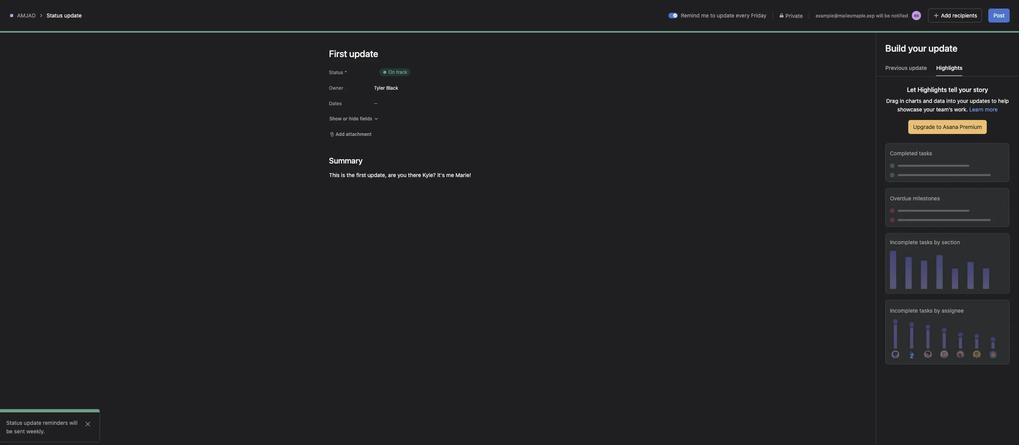 Task type: vqa. For each thing, say whether or not it's contained in the screenshot.
the Previous update
yes



Task type: describe. For each thing, give the bounding box(es) containing it.
learn
[[970, 106, 984, 113]]

owner
[[329, 85, 343, 91]]

1 horizontal spatial will
[[876, 13, 883, 18]]

i expect 100% and no less!
[[334, 89, 401, 96]]

black inside project created tyler black 9 minutes ago
[[898, 181, 912, 187]]

your story
[[959, 86, 988, 93]]

show or hide fields
[[329, 116, 372, 122]]

no
[[381, 89, 388, 96]]

joined
[[988, 130, 1006, 137]]

what's
[[874, 59, 899, 68]]

post button
[[989, 9, 1010, 23]]

and for data
[[923, 98, 932, 104]]

status for status update
[[47, 12, 63, 19]]

marie!
[[456, 172, 471, 178]]

reminders
[[43, 420, 68, 426]]

0 vertical spatial tb
[[922, 30, 928, 36]]

attachment
[[346, 131, 372, 137]]

1 vertical spatial your
[[924, 106, 935, 113]]

the status?
[[901, 59, 940, 68]]

ago inside you and example@mailexmaple.exp joined 5 minutes ago
[[907, 140, 915, 145]]

ex button
[[908, 10, 922, 21]]

add for add attachment
[[336, 131, 345, 137]]

project created tyler black 9 minutes ago
[[884, 171, 946, 187]]

more
[[985, 106, 998, 113]]

0 horizontal spatial tb
[[885, 151, 891, 157]]

show or hide fields button
[[326, 114, 382, 124]]

—
[[374, 101, 378, 106]]

*
[[345, 70, 347, 75]]

be inside status update reminders will be sent weekly.
[[6, 428, 13, 435]]

in
[[900, 98, 904, 104]]

close image
[[85, 421, 91, 428]]

0 horizontal spatial black
[[386, 85, 398, 91]]

add attachment
[[336, 131, 372, 137]]

to left team's
[[928, 110, 933, 117]]

highlights inside tab list
[[937, 65, 963, 71]]

this is the first update, are you there kyle? it's me marie!
[[329, 172, 471, 178]]

status for status update reminders will be sent weekly.
[[6, 420, 22, 426]]

send message to members
[[884, 110, 962, 117]]

upgrade for upgrade
[[971, 6, 990, 12]]

let highlights tell your story
[[907, 86, 988, 93]]

add for add recipients
[[941, 12, 951, 19]]

will inside status update reminders will be sent weekly.
[[69, 420, 78, 426]]

sent
[[14, 428, 25, 435]]

what's the status?
[[874, 59, 940, 68]]

update for status update
[[64, 12, 82, 19]]

Section title text field
[[329, 155, 363, 166]]

team's
[[936, 106, 953, 113]]

invite
[[22, 432, 36, 439]]

dates
[[329, 101, 342, 107]]

post
[[994, 12, 1005, 19]]

build
[[886, 43, 906, 54]]

charts
[[906, 98, 922, 104]]

are
[[388, 172, 396, 178]]

weekly.
[[26, 428, 45, 435]]

on track
[[389, 69, 407, 75]]

tyler black
[[374, 85, 398, 91]]

less!
[[389, 89, 401, 96]]

update for previous update
[[909, 65, 927, 71]]

recipients
[[953, 12, 977, 19]]

update,
[[368, 172, 387, 178]]

0 vertical spatial be
[[885, 13, 890, 18]]

project created
[[884, 171, 928, 178]]

share
[[951, 30, 963, 36]]

hide
[[349, 116, 359, 122]]

expect
[[336, 89, 353, 96]]

amjad
[[17, 12, 36, 19]]

invite button
[[7, 428, 41, 442]]

premium
[[960, 124, 982, 130]]

you and example@mailexmaple.exp joined 5 minutes ago
[[884, 130, 1006, 145]]

your update
[[908, 43, 958, 54]]

previous
[[886, 65, 908, 71]]

tyler black link
[[884, 181, 912, 187]]

Project description title text field
[[329, 66, 412, 82]]

build your update
[[886, 43, 958, 54]]

asana
[[943, 124, 958, 130]]



Task type: locate. For each thing, give the bounding box(es) containing it.
every
[[736, 12, 750, 19]]

1 vertical spatial will
[[69, 420, 78, 426]]

1 vertical spatial highlights
[[918, 86, 947, 93]]

0 vertical spatial add
[[941, 12, 951, 19]]

highlights up let highlights tell your story
[[937, 65, 963, 71]]

1 horizontal spatial tb
[[922, 30, 928, 36]]

0 vertical spatial ex
[[914, 12, 919, 18]]

your
[[957, 98, 969, 104], [924, 106, 935, 113]]

add attachment button
[[326, 129, 375, 140]]

status *
[[329, 70, 347, 75]]

0 horizontal spatial tyler
[[374, 85, 385, 91]]

1 vertical spatial upgrade
[[913, 124, 935, 130]]

kyle?
[[423, 172, 436, 178]]

work.
[[954, 106, 968, 113]]

status left *
[[329, 70, 343, 75]]

black down on
[[386, 85, 398, 91]]

0 vertical spatial me
[[701, 12, 709, 19]]

upgrade left post
[[971, 6, 990, 12]]

previous update
[[886, 65, 927, 71]]

ex inside button
[[914, 12, 919, 18]]

you
[[884, 130, 894, 137]]

add left recipients
[[941, 12, 951, 19]]

update up weekly.
[[24, 420, 41, 426]]

1 horizontal spatial black
[[898, 181, 912, 187]]

upgrade to asana premium
[[913, 124, 982, 130]]

2 vertical spatial status
[[6, 420, 22, 426]]

home
[[20, 26, 35, 33]]

upgrade button
[[968, 4, 994, 15]]

ex up project created
[[897, 151, 902, 157]]

0 horizontal spatial example@mailexmaple.exp
[[816, 13, 875, 18]]

status up home link at the left top of the page
[[47, 12, 63, 19]]

to
[[710, 12, 716, 19], [992, 98, 997, 104], [928, 110, 933, 117], [937, 124, 942, 130]]

minutes right 5
[[888, 140, 905, 145]]

example@mailexmaple.exp will be notified
[[816, 13, 908, 18]]

1 horizontal spatial me
[[701, 12, 709, 19]]

hide sidebar image
[[10, 6, 16, 12]]

0 vertical spatial upgrade
[[971, 6, 990, 12]]

tb
[[922, 30, 928, 36], [885, 151, 891, 157]]

send
[[884, 110, 898, 117]]

update left the every in the top of the page
[[717, 12, 735, 19]]

home link
[[5, 24, 89, 36]]

upgrade inside upgrade button
[[971, 6, 990, 12]]

0 horizontal spatial be
[[6, 428, 13, 435]]

update inside tab list
[[909, 65, 927, 71]]

0 vertical spatial status
[[47, 12, 63, 19]]

ago inside project created tyler black 9 minutes ago
[[938, 182, 946, 187]]

1 horizontal spatial example@mailexmaple.exp
[[908, 130, 986, 137]]

upgrade for upgrade to asana premium
[[913, 124, 935, 130]]

1 vertical spatial and
[[923, 98, 932, 104]]

me right it's at the left top of page
[[446, 172, 454, 178]]

learn more
[[970, 106, 998, 113]]

0 vertical spatial black
[[386, 85, 398, 91]]

1 vertical spatial black
[[898, 181, 912, 187]]

status update
[[47, 12, 82, 19]]

1 horizontal spatial your
[[957, 98, 969, 104]]

0 horizontal spatial upgrade
[[913, 124, 935, 130]]

ex right 'notified'
[[914, 12, 919, 18]]

ago right 9 at the right top of page
[[938, 182, 946, 187]]

upgrade down 'send message to members' button
[[913, 124, 935, 130]]

2 horizontal spatial status
[[329, 70, 343, 75]]

0 horizontal spatial will
[[69, 420, 78, 426]]

there
[[408, 172, 421, 178]]

0 vertical spatial example@mailexmaple.exp
[[816, 13, 875, 18]]

1 vertical spatial be
[[6, 428, 13, 435]]

and right "you"
[[896, 130, 907, 137]]

tab list containing previous update
[[876, 64, 1019, 77]]

0 vertical spatial and
[[371, 89, 380, 96]]

be left sent
[[6, 428, 13, 435]]

tyler down project created
[[884, 181, 896, 187]]

the
[[347, 172, 355, 178]]

0 horizontal spatial ex
[[897, 151, 902, 157]]

1 vertical spatial ex
[[930, 30, 935, 36]]

and inside drag in charts and data into your updates to help showcase your team's work.
[[923, 98, 932, 104]]

1 vertical spatial example@mailexmaple.exp
[[908, 130, 986, 137]]

0 vertical spatial highlights
[[937, 65, 963, 71]]

and left no
[[371, 89, 380, 96]]

example@mailexmaple.exp
[[816, 13, 875, 18], [908, 130, 986, 137]]

to right remind
[[710, 12, 716, 19]]

ex
[[914, 12, 919, 18], [930, 30, 935, 36], [897, 151, 902, 157]]

2 vertical spatial and
[[896, 130, 907, 137]]

1 vertical spatial me
[[446, 172, 454, 178]]

1 horizontal spatial tyler
[[884, 181, 896, 187]]

will
[[876, 13, 883, 18], [69, 420, 78, 426]]

and inside you and example@mailexmaple.exp joined 5 minutes ago
[[896, 130, 907, 137]]

minutes inside you and example@mailexmaple.exp joined 5 minutes ago
[[888, 140, 905, 145]]

1 horizontal spatial ex
[[914, 12, 919, 18]]

me
[[701, 12, 709, 19], [446, 172, 454, 178]]

1 horizontal spatial be
[[885, 13, 890, 18]]

to up more in the top of the page
[[992, 98, 997, 104]]

learn more link
[[970, 106, 998, 113]]

tyler
[[374, 85, 385, 91], [884, 181, 896, 187]]

status update reminders will be sent weekly.
[[6, 420, 78, 435]]

2 horizontal spatial ex
[[930, 30, 935, 36]]

amjad link
[[17, 12, 36, 19]]

send message to members button
[[884, 110, 962, 117]]

1 horizontal spatial upgrade
[[971, 6, 990, 12]]

on
[[389, 69, 395, 75]]

drag in charts and data into your updates to help showcase your team's work.
[[886, 98, 1009, 113]]

status up sent
[[6, 420, 22, 426]]

tb up build your update
[[922, 30, 928, 36]]

message
[[900, 110, 926, 117]]

upgrade inside the upgrade to asana premium "button"
[[913, 124, 935, 130]]

0 horizontal spatial add
[[336, 131, 345, 137]]

0 horizontal spatial me
[[446, 172, 454, 178]]

minutes right 9 at the right top of page
[[919, 182, 937, 187]]

help
[[998, 98, 1009, 104]]

data
[[934, 98, 945, 104]]

2 horizontal spatial and
[[923, 98, 932, 104]]

0 horizontal spatial your
[[924, 106, 935, 113]]

tb down 5
[[885, 151, 891, 157]]

to inside "button"
[[937, 124, 942, 130]]

remind
[[681, 12, 700, 19]]

ex up "your update"
[[930, 30, 935, 36]]

be left 'notified'
[[885, 13, 890, 18]]

0 horizontal spatial minutes
[[888, 140, 905, 145]]

update down build your update
[[909, 65, 927, 71]]

me right remind
[[701, 12, 709, 19]]

you and example@mailexmaple.exp joined button
[[884, 130, 1006, 138]]

track
[[396, 69, 407, 75]]

tyler up —
[[374, 85, 385, 91]]

status
[[47, 12, 63, 19], [329, 70, 343, 75], [6, 420, 22, 426]]

showcase
[[898, 106, 922, 113]]

1 vertical spatial ago
[[938, 182, 946, 187]]

1 horizontal spatial and
[[896, 130, 907, 137]]

fields
[[360, 116, 372, 122]]

1 vertical spatial tb
[[885, 151, 891, 157]]

into
[[947, 98, 956, 104]]

ago right 5
[[907, 140, 915, 145]]

remove from starred image
[[171, 26, 177, 32]]

status inside status update reminders will be sent weekly.
[[6, 420, 22, 426]]

update up home link at the left top of the page
[[64, 12, 82, 19]]

2 vertical spatial ex
[[897, 151, 902, 157]]

upgrade to asana premium button
[[908, 120, 987, 134]]

1 vertical spatial status
[[329, 70, 343, 75]]

this
[[329, 172, 340, 178]]

highlights up data
[[918, 86, 947, 93]]

remind me to update every friday switch
[[669, 13, 678, 18]]

minutes inside project created tyler black 9 minutes ago
[[919, 182, 937, 187]]

upgrade
[[971, 6, 990, 12], [913, 124, 935, 130]]

1 vertical spatial tyler
[[884, 181, 896, 187]]

status for status *
[[329, 70, 343, 75]]

0 vertical spatial will
[[876, 13, 883, 18]]

1 horizontal spatial ago
[[938, 182, 946, 187]]

project roles
[[334, 158, 377, 167]]

share button
[[941, 28, 967, 38]]

update inside status update reminders will be sent weekly.
[[24, 420, 41, 426]]

1 horizontal spatial status
[[47, 12, 63, 19]]

1 vertical spatial minutes
[[919, 182, 937, 187]]

black down project created
[[898, 181, 912, 187]]

Title of update text field
[[329, 45, 562, 62]]

add down show
[[336, 131, 345, 137]]

1 horizontal spatial add
[[941, 12, 951, 19]]

black
[[386, 85, 398, 91], [898, 181, 912, 187]]

100%
[[355, 89, 369, 96]]

show
[[329, 116, 342, 122]]

None text field
[[126, 22, 156, 36]]

notified
[[892, 13, 908, 18]]

9
[[915, 182, 918, 187]]

1 horizontal spatial minutes
[[919, 182, 937, 187]]

updates
[[970, 98, 990, 104]]

add inside popup button
[[336, 131, 345, 137]]

on track button
[[374, 65, 416, 79]]

and for no
[[371, 89, 380, 96]]

0 horizontal spatial status
[[6, 420, 22, 426]]

board image
[[107, 28, 117, 38]]

your down data
[[924, 106, 935, 113]]

0 vertical spatial your
[[957, 98, 969, 104]]

tell
[[949, 86, 958, 93]]

tyler inside project created tyler black 9 minutes ago
[[884, 181, 896, 187]]

5
[[884, 140, 886, 145]]

to inside drag in charts and data into your updates to help showcase your team's work.
[[992, 98, 997, 104]]

you
[[398, 172, 407, 178]]

update for status update reminders will be sent weekly.
[[24, 420, 41, 426]]

add inside button
[[941, 12, 951, 19]]

drag
[[886, 98, 899, 104]]

0 horizontal spatial and
[[371, 89, 380, 96]]

let
[[907, 86, 916, 93]]

1 vertical spatial add
[[336, 131, 345, 137]]

0 vertical spatial tyler
[[374, 85, 385, 91]]

will left close icon
[[69, 420, 78, 426]]

your up work.
[[957, 98, 969, 104]]

or
[[343, 116, 348, 122]]

0 horizontal spatial ago
[[907, 140, 915, 145]]

to left asana
[[937, 124, 942, 130]]

ago
[[907, 140, 915, 145], [938, 182, 946, 187]]

and left data
[[923, 98, 932, 104]]

tab list
[[876, 64, 1019, 77]]

0 vertical spatial ago
[[907, 140, 915, 145]]

it's
[[437, 172, 445, 178]]

will left 'notified'
[[876, 13, 883, 18]]

remind me to update every friday
[[681, 12, 767, 19]]

members
[[935, 110, 962, 117]]

0 vertical spatial minutes
[[888, 140, 905, 145]]

example@mailexmaple.exp inside you and example@mailexmaple.exp joined 5 minutes ago
[[908, 130, 986, 137]]

is
[[341, 172, 345, 178]]

friday
[[751, 12, 767, 19]]

i
[[334, 89, 335, 96]]

private
[[786, 12, 803, 19]]



